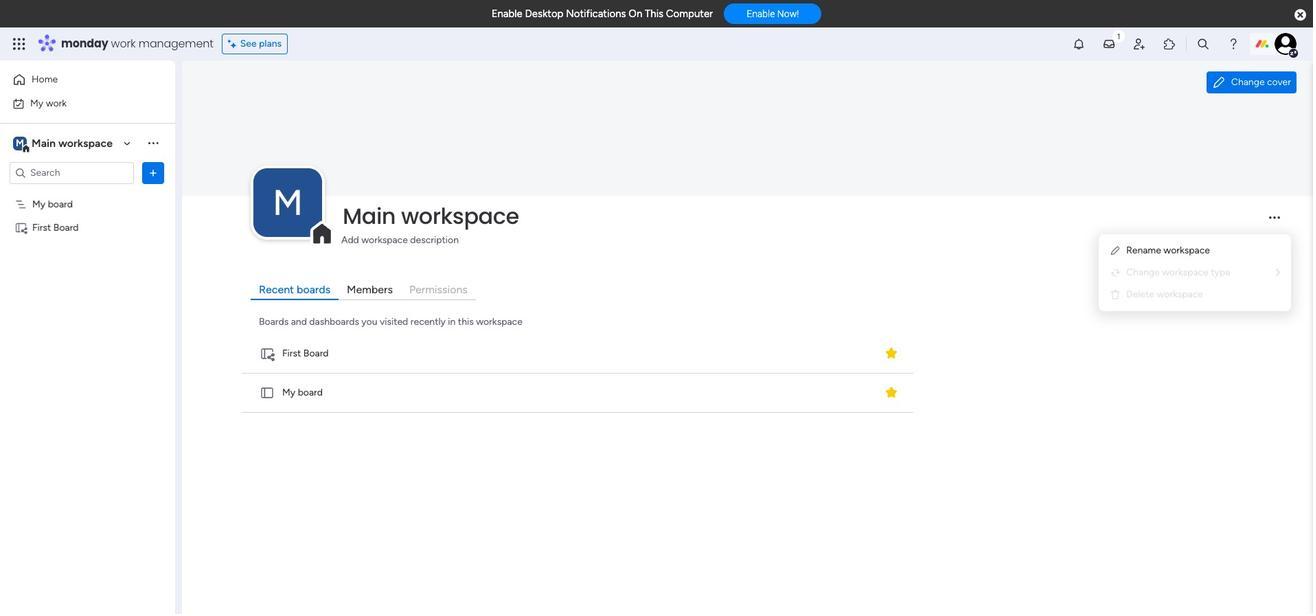 Task type: describe. For each thing, give the bounding box(es) containing it.
my board inside quick search results list box
[[282, 387, 323, 399]]

delete workspace menu item
[[1110, 286, 1281, 303]]

my board inside list box
[[32, 198, 73, 210]]

management
[[139, 36, 213, 52]]

shareable board image
[[260, 346, 275, 361]]

boards
[[259, 316, 289, 327]]

invite members image
[[1133, 37, 1147, 51]]

workspace up "description"
[[401, 200, 519, 231]]

workspace right add
[[362, 234, 408, 246]]

remove from favorites image for board
[[885, 386, 899, 399]]

workspace selection element
[[13, 135, 115, 153]]

boards and dashboards you visited recently in this workspace
[[259, 316, 523, 327]]

first board link
[[239, 334, 917, 373]]

jacob simon image
[[1275, 33, 1297, 55]]

m button
[[253, 168, 322, 237]]

and
[[291, 316, 307, 327]]

workspace up 'change workspace type'
[[1164, 245, 1210, 256]]

plans
[[259, 38, 282, 49]]

cover
[[1267, 76, 1292, 88]]

this
[[645, 8, 664, 20]]

my inside list box
[[32, 198, 45, 210]]

change for change workspace type
[[1127, 267, 1160, 278]]

description
[[410, 234, 459, 246]]

remove from favorites image for board
[[885, 346, 899, 360]]

this
[[458, 316, 474, 327]]

now!
[[778, 8, 799, 19]]

visited
[[380, 316, 408, 327]]

delete
[[1127, 289, 1155, 300]]

home button
[[8, 69, 148, 91]]

workspace inside menu item
[[1162, 267, 1209, 278]]

first board for shareable board icon
[[32, 222, 79, 233]]

apps image
[[1163, 37, 1177, 51]]

options image
[[146, 166, 160, 180]]

shareable board image
[[14, 221, 27, 234]]

workspace inside 'menu item'
[[1157, 289, 1204, 300]]

rename workspace
[[1127, 245, 1210, 256]]

add
[[341, 234, 359, 246]]

my board link
[[239, 373, 917, 413]]

change cover button
[[1207, 71, 1297, 93]]

home
[[32, 74, 58, 85]]

delete workspace
[[1127, 289, 1204, 300]]

rename workspace image
[[1110, 245, 1121, 256]]

monday work management
[[61, 36, 213, 52]]

v2 ellipsis image
[[1270, 217, 1281, 228]]

list box containing my board
[[0, 190, 175, 425]]

main inside workspace selection element
[[32, 136, 56, 149]]

Search in workspace field
[[29, 165, 115, 181]]

board inside quick search results list box
[[298, 387, 323, 399]]

boards
[[297, 283, 330, 296]]

m for the topmost workspace image
[[16, 137, 24, 149]]



Task type: locate. For each thing, give the bounding box(es) containing it.
change left cover
[[1232, 76, 1265, 88]]

change inside button
[[1232, 76, 1265, 88]]

1 vertical spatial board
[[304, 348, 329, 359]]

1 horizontal spatial enable
[[747, 8, 775, 19]]

0 horizontal spatial main
[[32, 136, 56, 149]]

change inside menu item
[[1127, 267, 1160, 278]]

change workspace type image
[[1110, 267, 1121, 278]]

workspace down 'change workspace type'
[[1157, 289, 1204, 300]]

0 vertical spatial main
[[32, 136, 56, 149]]

dashboards
[[309, 316, 359, 327]]

workspace up search in workspace field
[[58, 136, 113, 149]]

m inside popup button
[[273, 181, 303, 224]]

main up add
[[343, 200, 396, 231]]

enable
[[492, 8, 523, 20], [747, 8, 775, 19]]

change workspace type menu item
[[1110, 264, 1281, 281]]

first for shareable board icon
[[32, 222, 51, 233]]

rename
[[1127, 245, 1162, 256]]

members
[[347, 283, 393, 296]]

1 horizontal spatial main
[[343, 200, 396, 231]]

my down home
[[30, 97, 43, 109]]

1 vertical spatial main workspace
[[343, 200, 519, 231]]

0 horizontal spatial main workspace
[[32, 136, 113, 149]]

1 horizontal spatial first board
[[282, 348, 329, 359]]

work for my
[[46, 97, 67, 109]]

desktop
[[525, 8, 564, 20]]

board for shareable board image
[[304, 348, 329, 359]]

first inside list box
[[32, 222, 51, 233]]

main down my work
[[32, 136, 56, 149]]

my work button
[[8, 92, 148, 114]]

1 vertical spatial work
[[46, 97, 67, 109]]

0 horizontal spatial m
[[16, 137, 24, 149]]

change for change cover
[[1232, 76, 1265, 88]]

2 remove from favorites image from the top
[[885, 386, 899, 399]]

1 vertical spatial change
[[1127, 267, 1160, 278]]

0 vertical spatial first board
[[32, 222, 79, 233]]

enable for enable now!
[[747, 8, 775, 19]]

monday
[[61, 36, 108, 52]]

on
[[629, 8, 643, 20]]

workspace image
[[13, 136, 27, 151], [253, 168, 322, 237]]

1 vertical spatial first board
[[282, 348, 329, 359]]

0 vertical spatial remove from favorites image
[[885, 346, 899, 360]]

list box
[[0, 190, 175, 425]]

see plans button
[[222, 34, 288, 54]]

0 vertical spatial my
[[30, 97, 43, 109]]

1 vertical spatial m
[[273, 181, 303, 224]]

my
[[30, 97, 43, 109], [32, 198, 45, 210], [282, 387, 296, 399]]

0 horizontal spatial workspace image
[[13, 136, 27, 151]]

computer
[[666, 8, 713, 20]]

main workspace
[[32, 136, 113, 149], [343, 200, 519, 231]]

see
[[240, 38, 257, 49]]

1 horizontal spatial workspace image
[[253, 168, 322, 237]]

0 horizontal spatial change
[[1127, 267, 1160, 278]]

0 horizontal spatial board
[[53, 222, 79, 233]]

remove from favorites image inside my board link
[[885, 386, 899, 399]]

board right "public board" icon
[[298, 387, 323, 399]]

1 horizontal spatial board
[[298, 387, 323, 399]]

1 image
[[1113, 28, 1125, 44]]

main
[[32, 136, 56, 149], [343, 200, 396, 231]]

you
[[362, 316, 377, 327]]

first for shareable board image
[[282, 348, 301, 359]]

m for rightmost workspace image
[[273, 181, 303, 224]]

my inside quick search results list box
[[282, 387, 296, 399]]

main workspace up search in workspace field
[[32, 136, 113, 149]]

help image
[[1227, 37, 1241, 51]]

0 vertical spatial first
[[32, 222, 51, 233]]

0 vertical spatial workspace image
[[13, 136, 27, 151]]

quick search results list box
[[239, 334, 918, 413]]

first inside quick search results list box
[[282, 348, 301, 359]]

0 vertical spatial my board
[[32, 198, 73, 210]]

1 horizontal spatial work
[[111, 36, 136, 52]]

first board down and
[[282, 348, 329, 359]]

list arrow image
[[1276, 268, 1281, 278]]

1 horizontal spatial my board
[[282, 387, 323, 399]]

0 horizontal spatial my board
[[32, 198, 73, 210]]

see plans
[[240, 38, 282, 49]]

notifications
[[566, 8, 626, 20]]

change workspace type
[[1127, 267, 1231, 278]]

first board inside quick search results list box
[[282, 348, 329, 359]]

board inside list box
[[53, 222, 79, 233]]

1 horizontal spatial board
[[304, 348, 329, 359]]

1 vertical spatial workspace image
[[253, 168, 322, 237]]

1 vertical spatial my
[[32, 198, 45, 210]]

0 horizontal spatial enable
[[492, 8, 523, 20]]

2 vertical spatial my
[[282, 387, 296, 399]]

option
[[0, 192, 175, 194]]

0 vertical spatial work
[[111, 36, 136, 52]]

search everything image
[[1197, 37, 1210, 51]]

enable inside button
[[747, 8, 775, 19]]

1 vertical spatial main
[[343, 200, 396, 231]]

enable left desktop
[[492, 8, 523, 20]]

0 horizontal spatial board
[[48, 198, 73, 210]]

notifications image
[[1072, 37, 1086, 51]]

enable for enable desktop notifications on this computer
[[492, 8, 523, 20]]

enable desktop notifications on this computer
[[492, 8, 713, 20]]

my board right "public board" icon
[[282, 387, 323, 399]]

board down search in workspace field
[[48, 198, 73, 210]]

work
[[111, 36, 136, 52], [46, 97, 67, 109]]

enable left now!
[[747, 8, 775, 19]]

0 vertical spatial main workspace
[[32, 136, 113, 149]]

board right shareable board icon
[[53, 222, 79, 233]]

m
[[16, 137, 24, 149], [273, 181, 303, 224]]

workspace
[[58, 136, 113, 149], [401, 200, 519, 231], [362, 234, 408, 246], [1164, 245, 1210, 256], [1162, 267, 1209, 278], [1157, 289, 1204, 300], [476, 316, 523, 327]]

select product image
[[12, 37, 26, 51]]

Main workspace field
[[339, 200, 1258, 231]]

1 remove from favorites image from the top
[[885, 346, 899, 360]]

work down home
[[46, 97, 67, 109]]

1 vertical spatial my board
[[282, 387, 323, 399]]

0 vertical spatial m
[[16, 137, 24, 149]]

first board inside list box
[[32, 222, 79, 233]]

recent boards
[[259, 283, 330, 296]]

remove from favorites image
[[885, 346, 899, 360], [885, 386, 899, 399]]

1 vertical spatial board
[[298, 387, 323, 399]]

my board
[[32, 198, 73, 210], [282, 387, 323, 399]]

main workspace up "description"
[[343, 200, 519, 231]]

my inside "button"
[[30, 97, 43, 109]]

type
[[1211, 267, 1231, 278]]

public board image
[[260, 385, 275, 400]]

0 vertical spatial board
[[53, 222, 79, 233]]

board
[[48, 198, 73, 210], [298, 387, 323, 399]]

main workspace inside workspace selection element
[[32, 136, 113, 149]]

1 vertical spatial remove from favorites image
[[885, 386, 899, 399]]

first
[[32, 222, 51, 233], [282, 348, 301, 359]]

add workspace description
[[341, 234, 459, 246]]

permissions
[[409, 283, 468, 296]]

inbox image
[[1103, 37, 1116, 51]]

enable now!
[[747, 8, 799, 19]]

work inside "button"
[[46, 97, 67, 109]]

change down rename
[[1127, 267, 1160, 278]]

recent
[[259, 283, 294, 296]]

0 vertical spatial change
[[1232, 76, 1265, 88]]

enable now! button
[[724, 4, 822, 24]]

0 horizontal spatial work
[[46, 97, 67, 109]]

board down and
[[304, 348, 329, 359]]

change
[[1232, 76, 1265, 88], [1127, 267, 1160, 278]]

first right shareable board icon
[[32, 222, 51, 233]]

work right monday
[[111, 36, 136, 52]]

my work
[[30, 97, 67, 109]]

my right "public board" icon
[[282, 387, 296, 399]]

workspace up 'delete workspace' 'menu item'
[[1162, 267, 1209, 278]]

delete workspace image
[[1110, 289, 1121, 300]]

board for shareable board icon
[[53, 222, 79, 233]]

0 vertical spatial board
[[48, 198, 73, 210]]

dapulse close image
[[1295, 8, 1307, 22]]

1 horizontal spatial first
[[282, 348, 301, 359]]

1 horizontal spatial change
[[1232, 76, 1265, 88]]

1 vertical spatial first
[[282, 348, 301, 359]]

workspace options image
[[146, 136, 160, 150]]

0 horizontal spatial first board
[[32, 222, 79, 233]]

1 horizontal spatial m
[[273, 181, 303, 224]]

first board
[[32, 222, 79, 233], [282, 348, 329, 359]]

remove from favorites image inside 'first board' link
[[885, 346, 899, 360]]

recently
[[411, 316, 446, 327]]

workspace right this
[[476, 316, 523, 327]]

my down search in workspace field
[[32, 198, 45, 210]]

change cover
[[1232, 76, 1292, 88]]

my board down search in workspace field
[[32, 198, 73, 210]]

board inside 'first board' link
[[304, 348, 329, 359]]

work for monday
[[111, 36, 136, 52]]

first right shareable board image
[[282, 348, 301, 359]]

board
[[53, 222, 79, 233], [304, 348, 329, 359]]

first board right shareable board icon
[[32, 222, 79, 233]]

m inside workspace selection element
[[16, 137, 24, 149]]

1 horizontal spatial main workspace
[[343, 200, 519, 231]]

in
[[448, 316, 456, 327]]

first board for shareable board image
[[282, 348, 329, 359]]

0 horizontal spatial first
[[32, 222, 51, 233]]



Task type: vqa. For each thing, say whether or not it's contained in the screenshot.
M
yes



